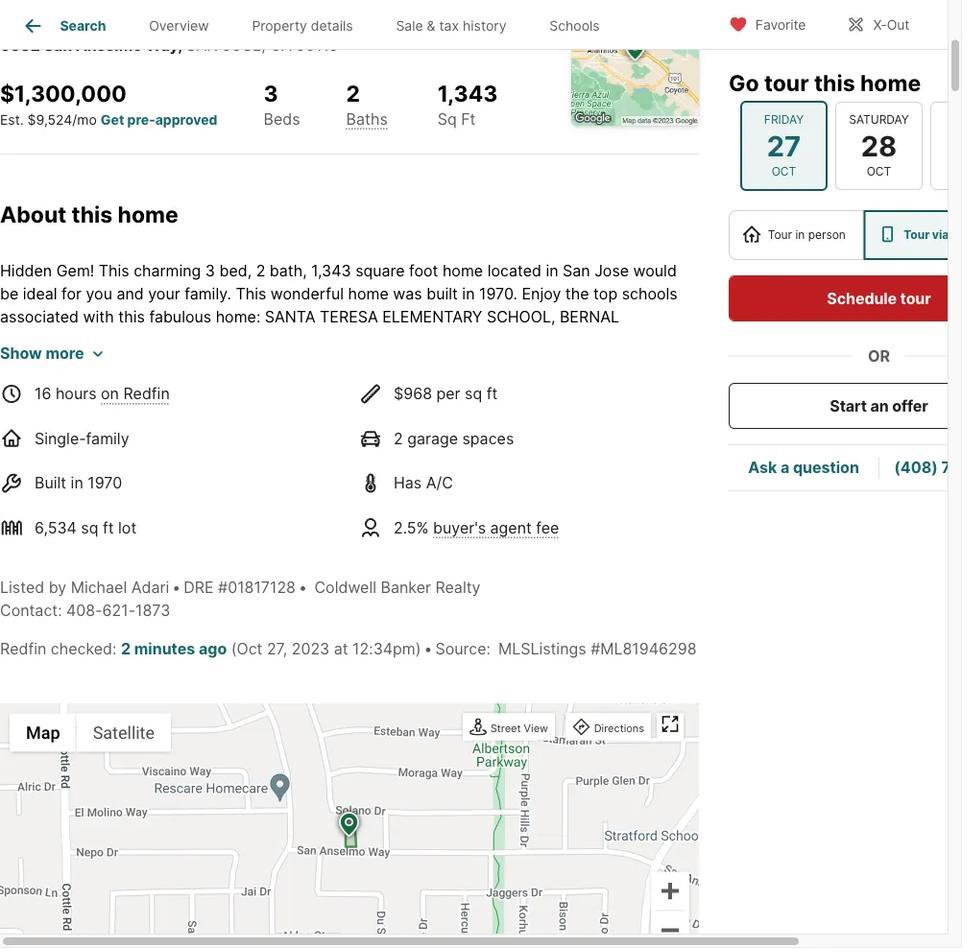 Task type: describe. For each thing, give the bounding box(es) containing it.
1 horizontal spatial santa
[[265, 308, 316, 326]]

approved
[[155, 111, 218, 128]]

realty
[[435, 578, 481, 597]]

2 garage spaces
[[394, 429, 514, 448]]

street
[[491, 722, 521, 735]]

1 vertical spatial and
[[402, 354, 429, 372]]

(408)
[[894, 459, 938, 477]]

1 vertical spatial santa
[[188, 331, 239, 349]]

x-out
[[873, 17, 910, 33]]

property details tab
[[231, 3, 375, 49]]

on redfin link
[[101, 384, 170, 403]]

for down "gem!"
[[62, 285, 82, 303]]

1970.
[[479, 285, 518, 303]]

map entry image
[[571, 0, 699, 126]]

3 inside "3 beds"
[[264, 80, 278, 107]]

directions button
[[568, 716, 649, 742]]

schools
[[622, 285, 678, 303]]

appliances
[[211, 377, 289, 395]]

beautiful
[[324, 400, 388, 419]]

2 left garage
[[394, 429, 403, 448]]

charming
[[134, 261, 201, 280]]

warmth
[[462, 354, 517, 372]]

0 horizontal spatial this
[[72, 201, 113, 228]]

the left beautiful
[[296, 400, 320, 419]]

in right located
[[546, 261, 559, 280]]

621-
[[102, 601, 135, 620]]

sale & tax history tab
[[375, 3, 528, 49]]

1 vertical spatial kitchen
[[338, 377, 391, 395]]

1 horizontal spatial school,
[[487, 308, 556, 326]]

search
[[60, 18, 106, 34]]

built in 1970
[[35, 474, 122, 492]]

2.5%
[[394, 518, 429, 537]]

a/c
[[426, 474, 453, 492]]

0 horizontal spatial #
[[218, 578, 228, 597]]

san
[[186, 36, 218, 54]]

ft
[[461, 109, 476, 128]]

tour inside hidden gem! this charming 3 bed, 2 bath, 1,343 square foot home located in san jose would be ideal for you and your family. this wonderful home was built in 1970. enjoy the top schools associated with this fabulous home: santa teresa elementary school, bernal intermediate school, santa teresa high school. the kitchen features an attractive island that is ideal for entertaining. enjoy the ambience and the warmth provided by the home's fireplace. the stainless steel appliances in the kitchen add to the space's elegant atmosphere. keep the kids entertained for hours with the beautiful backyard and pool area. contact me for a private tour today!
[[54, 423, 84, 442]]

banker
[[381, 578, 431, 597]]

$9,524
[[27, 111, 72, 128]]

satellite button
[[76, 714, 171, 752]]

me
[[633, 400, 655, 419]]

bed,
[[219, 261, 252, 280]]

listed by michael adari • dre # 01817128 • coldwell banker realty
[[0, 578, 481, 597]]

active link
[[95, 0, 143, 16]]

0 horizontal spatial by
[[49, 578, 66, 597]]

for right me
[[660, 400, 680, 419]]

27,
[[267, 640, 287, 659]]

area.
[[531, 400, 567, 419]]

schedule
[[827, 289, 897, 308]]

1,343 inside hidden gem! this charming 3 bed, 2 bath, 1,343 square foot home located in san jose would be ideal for you and your family. this wonderful home was built in 1970. enjoy the top schools associated with this fabulous home: santa teresa elementary school, bernal intermediate school, santa teresa high school. the kitchen features an attractive island that is ideal for entertaining. enjoy the ambience and the warmth provided by the home's fireplace. the stainless steel appliances in the kitchen add to the space's elegant atmosphere. keep the kids entertained for hours with the beautiful backyard and pool area. contact me for a private tour today!
[[311, 261, 351, 280]]

1 vertical spatial school,
[[115, 331, 184, 349]]

map region
[[0, 591, 731, 949]]

that
[[47, 354, 76, 372]]

on
[[101, 384, 119, 403]]

12:34pm)
[[353, 640, 421, 659]]

ask a question link
[[748, 459, 859, 477]]

16
[[35, 384, 51, 403]]

list box containing tour in person
[[729, 210, 962, 260]]

tax
[[439, 18, 459, 34]]

street view button
[[465, 716, 553, 742]]

1873
[[135, 601, 170, 620]]

ml81946298
[[601, 640, 697, 659]]

0 horizontal spatial •
[[172, 578, 181, 597]]

question
[[793, 459, 859, 477]]

tour via vid
[[904, 228, 962, 242]]

0 vertical spatial the
[[421, 331, 449, 349]]

garage
[[407, 429, 458, 448]]

tour for schedule
[[901, 289, 931, 308]]

beds
[[264, 109, 300, 128]]

backyard
[[392, 400, 459, 419]]

view
[[524, 722, 548, 735]]

top
[[594, 285, 618, 303]]

ca
[[270, 36, 292, 54]]

the up bernal
[[566, 285, 589, 303]]

has a/c
[[394, 474, 453, 492]]

tour in person
[[768, 228, 846, 242]]

28
[[861, 129, 897, 163]]

coldwell
[[315, 578, 376, 597]]

entertaining.
[[159, 354, 251, 372]]

checked:
[[51, 640, 117, 659]]

oct for 28
[[867, 165, 892, 179]]

1970
[[88, 474, 122, 492]]

private
[[0, 423, 50, 442]]

2 , from the left
[[262, 36, 266, 54]]

2023
[[292, 640, 330, 659]]

at
[[334, 640, 348, 659]]

per
[[437, 384, 461, 403]]

sale
[[396, 18, 423, 34]]

start an offer button
[[729, 383, 962, 429]]

wonderful
[[271, 285, 344, 303]]

in right built
[[71, 474, 83, 492]]

Su button
[[931, 102, 962, 190]]

pre-
[[127, 111, 155, 128]]

(oct
[[231, 640, 263, 659]]

person
[[808, 228, 846, 242]]

elegant
[[534, 377, 588, 395]]

ask
[[748, 459, 777, 477]]

buyer's
[[433, 518, 486, 537]]

schedule tour
[[827, 289, 931, 308]]

contact:
[[0, 601, 62, 620]]

fabulous
[[149, 308, 211, 326]]

show more button
[[0, 342, 103, 365]]

1 horizontal spatial kitchen
[[453, 331, 506, 349]]

6382
[[0, 36, 40, 54]]

pool
[[495, 400, 526, 419]]

show more
[[0, 344, 84, 363]]

offer
[[892, 397, 928, 415]]

0 horizontal spatial the
[[71, 377, 99, 395]]

0 horizontal spatial hours
[[56, 384, 97, 403]]

this inside hidden gem! this charming 3 bed, 2 bath, 1,343 square foot home located in san jose would be ideal for you and your family. this wonderful home was built in 1970. enjoy the top schools associated with this fabulous home: santa teresa elementary school, bernal intermediate school, santa teresa high school. the kitchen features an attractive island that is ideal for entertaining. enjoy the ambience and the warmth provided by the home's fireplace. the stainless steel appliances in the kitchen add to the space's elegant atmosphere. keep the kids entertained for hours with the beautiful backyard and pool area. contact me for a private tour today!
[[118, 308, 145, 326]]

your
[[148, 285, 180, 303]]

single-
[[35, 429, 86, 448]]

1 vertical spatial with
[[261, 400, 292, 419]]

for down steel
[[191, 400, 211, 419]]

a inside hidden gem! this charming 3 bed, 2 bath, 1,343 square foot home located in san jose would be ideal for you and your family. this wonderful home was built in 1970. enjoy the top schools associated with this fabulous home: santa teresa elementary school, bernal intermediate school, santa teresa high school. the kitchen features an attractive island that is ideal for entertaining. enjoy the ambience and the warmth provided by the home's fireplace. the stainless steel appliances in the kitchen add to the space's elegant atmosphere. keep the kids entertained for hours with the beautiful backyard and pool area. contact me for a private tour today!
[[684, 400, 693, 419]]

michael
[[71, 578, 127, 597]]

1 horizontal spatial enjoy
[[522, 285, 561, 303]]

family.
[[185, 285, 231, 303]]

0 vertical spatial this
[[99, 261, 129, 280]]

directions
[[594, 722, 644, 735]]

high
[[306, 331, 344, 349]]

1 horizontal spatial #
[[591, 640, 601, 659]]

hidden
[[0, 261, 52, 280]]



Task type: vqa. For each thing, say whether or not it's contained in the screenshot.
&
yes



Task type: locate. For each thing, give the bounding box(es) containing it.
for
[[17, 0, 44, 16]]

baths link
[[346, 109, 388, 128]]

0 horizontal spatial ft
[[103, 518, 114, 537]]

this up saturday
[[814, 69, 855, 96]]

steel
[[171, 377, 207, 395]]

1 vertical spatial this
[[72, 201, 113, 228]]

redfin down contact:
[[0, 640, 46, 659]]

0 horizontal spatial a
[[684, 400, 693, 419]]

0 vertical spatial san
[[44, 36, 72, 54]]

home up charming
[[118, 201, 178, 228]]

0 vertical spatial enjoy
[[522, 285, 561, 303]]

1 tour from the left
[[768, 228, 792, 242]]

kitchen up warmth
[[453, 331, 506, 349]]

None button
[[741, 101, 828, 191], [836, 102, 923, 190], [741, 101, 828, 191], [836, 102, 923, 190]]

kitchen down ambience
[[338, 377, 391, 395]]

0 horizontal spatial sq
[[81, 518, 98, 537]]

0 horizontal spatial tour
[[768, 228, 792, 242]]

and up spaces
[[464, 400, 491, 419]]

this up home: in the left of the page
[[236, 285, 266, 303]]

2 horizontal spatial tour
[[901, 289, 931, 308]]

0 vertical spatial by
[[589, 354, 607, 372]]

0 vertical spatial tour
[[764, 69, 809, 96]]

1 oct from the left
[[772, 165, 797, 179]]

anselmo
[[76, 36, 142, 54]]

1 horizontal spatial the
[[421, 331, 449, 349]]

street view
[[491, 722, 548, 735]]

2 left minutes
[[121, 640, 131, 659]]

the right to at the top of the page
[[447, 377, 470, 395]]

is
[[80, 354, 92, 372]]

tour inside schedule tour button
[[901, 289, 931, 308]]

oct inside friday 27 oct
[[772, 165, 797, 179]]

a
[[684, 400, 693, 419], [781, 459, 790, 477]]

home up saturday
[[861, 69, 921, 96]]

tour for tour in person
[[768, 228, 792, 242]]

favorite button
[[712, 4, 823, 44]]

0 horizontal spatial tour
[[54, 423, 84, 442]]

agent
[[490, 518, 532, 537]]

san left jose
[[563, 261, 590, 280]]

the up to at the top of the page
[[434, 354, 458, 372]]

0 vertical spatial santa
[[265, 308, 316, 326]]

school, down the fabulous
[[115, 331, 184, 349]]

active
[[95, 0, 143, 16]]

map button
[[10, 714, 76, 752]]

santa up "entertaining."
[[188, 331, 239, 349]]

1 horizontal spatial san
[[563, 261, 590, 280]]

teresa up high
[[320, 308, 378, 326]]

1 horizontal spatial and
[[402, 354, 429, 372]]

1 horizontal spatial with
[[261, 400, 292, 419]]

was
[[393, 285, 422, 303]]

this left the fabulous
[[118, 308, 145, 326]]

1 horizontal spatial this
[[118, 308, 145, 326]]

tour via vid option
[[864, 210, 962, 260]]

0 horizontal spatial san
[[44, 36, 72, 54]]

hours down is
[[56, 384, 97, 403]]

1 horizontal spatial this
[[236, 285, 266, 303]]

0 horizontal spatial ideal
[[23, 285, 57, 303]]

1 horizontal spatial sq
[[465, 384, 482, 403]]

attractive
[[597, 331, 666, 349]]

3 inside hidden gem! this charming 3 bed, 2 bath, 1,343 square foot home located in san jose would be ideal for you and your family. this wonderful home was built in 1970. enjoy the top schools associated with this fabulous home: santa teresa elementary school, bernal intermediate school, santa teresa high school. the kitchen features an attractive island that is ideal for entertaining. enjoy the ambience and the warmth provided by the home's fireplace. the stainless steel appliances in the kitchen add to the space's elegant atmosphere. keep the kids entertained for hours with the beautiful backyard and pool area. contact me for a private tour today!
[[205, 261, 215, 280]]

the down is
[[71, 377, 99, 395]]

enjoy up appliances
[[256, 354, 295, 372]]

keep
[[0, 400, 37, 419]]

via
[[932, 228, 949, 242]]

ideal right is
[[96, 354, 131, 372]]

sale
[[48, 0, 81, 16]]

or
[[868, 347, 890, 365]]

vid
[[952, 228, 962, 242]]

1 horizontal spatial tour
[[904, 228, 930, 242]]

in right 'built'
[[462, 285, 475, 303]]

2 tour from the left
[[904, 228, 930, 242]]

762
[[942, 459, 962, 477]]

2 up baths
[[346, 80, 360, 107]]

1 horizontal spatial 1,343
[[438, 80, 498, 107]]

with down appliances
[[261, 400, 292, 419]]

the down elementary
[[421, 331, 449, 349]]

0 horizontal spatial 3
[[205, 261, 215, 280]]

gem!
[[56, 261, 94, 280]]

0 vertical spatial a
[[684, 400, 693, 419]]

santa down wonderful
[[265, 308, 316, 326]]

,
[[178, 36, 183, 54], [262, 36, 266, 54]]

san inside hidden gem! this charming 3 bed, 2 bath, 1,343 square foot home located in san jose would be ideal for you and your family. this wonderful home was built in 1970. enjoy the top schools associated with this fabulous home: santa teresa elementary school, bernal intermediate school, santa teresa high school. the kitchen features an attractive island that is ideal for entertaining. enjoy the ambience and the warmth provided by the home's fireplace. the stainless steel appliances in the kitchen add to the space's elegant atmosphere. keep the kids entertained for hours with the beautiful backyard and pool area. contact me for a private tour today!
[[563, 261, 590, 280]]

16 hours on redfin
[[35, 384, 170, 403]]

1 horizontal spatial 3
[[264, 80, 278, 107]]

tour for go
[[764, 69, 809, 96]]

1 vertical spatial by
[[49, 578, 66, 597]]

1 horizontal spatial oct
[[867, 165, 892, 179]]

jose
[[223, 36, 262, 54]]

3 up family.
[[205, 261, 215, 280]]

menu bar
[[10, 714, 171, 752]]

1,343 sq ft
[[438, 80, 498, 128]]

school, up features
[[487, 308, 556, 326]]

with down the you
[[83, 308, 114, 326]]

1 vertical spatial enjoy
[[256, 354, 295, 372]]

by up contact:
[[49, 578, 66, 597]]

for sale - active
[[17, 0, 143, 16]]

and right the you
[[117, 285, 144, 303]]

# right mlslistings
[[591, 640, 601, 659]]

2 inside hidden gem! this charming 3 bed, 2 bath, 1,343 square foot home located in san jose would be ideal for you and your family. this wonderful home was built in 1970. enjoy the top schools associated with this fabulous home: santa teresa elementary school, bernal intermediate school, santa teresa high school. the kitchen features an attractive island that is ideal for entertaining. enjoy the ambience and the warmth provided by the home's fireplace. the stainless steel appliances in the kitchen add to the space's elegant atmosphere. keep the kids entertained for hours with the beautiful backyard and pool area. contact me for a private tour today!
[[256, 261, 265, 280]]

2 right 'bed,'
[[256, 261, 265, 280]]

lot
[[118, 518, 137, 537]]

enjoy down located
[[522, 285, 561, 303]]

fireplace.
[[0, 377, 67, 395]]

menu bar containing map
[[10, 714, 171, 752]]

2 minutes ago link
[[121, 640, 227, 659], [121, 640, 227, 659]]

0 vertical spatial with
[[83, 308, 114, 326]]

3
[[264, 80, 278, 107], [205, 261, 215, 280]]

• right 01817128
[[299, 578, 307, 597]]

2 horizontal spatial this
[[814, 69, 855, 96]]

2 oct from the left
[[867, 165, 892, 179]]

tab list
[[0, 0, 637, 49]]

1 horizontal spatial an
[[871, 397, 889, 415]]

0 horizontal spatial teresa
[[243, 331, 301, 349]]

1 vertical spatial redfin
[[0, 640, 46, 659]]

27
[[767, 129, 801, 163]]

property
[[252, 18, 307, 34]]

tour
[[768, 228, 792, 242], [904, 228, 930, 242]]

san
[[44, 36, 72, 54], [563, 261, 590, 280]]

fee
[[536, 518, 559, 537]]

atmosphere.
[[593, 377, 683, 395]]

enjoy
[[522, 285, 561, 303], [256, 354, 295, 372]]

2 vertical spatial and
[[464, 400, 491, 419]]

0 vertical spatial redfin
[[123, 384, 170, 403]]

an left offer
[[871, 397, 889, 415]]

0 horizontal spatial oct
[[772, 165, 797, 179]]

home:
[[216, 308, 261, 326]]

0 vertical spatial and
[[117, 285, 144, 303]]

2 horizontal spatial and
[[464, 400, 491, 419]]

hours inside hidden gem! this charming 3 bed, 2 bath, 1,343 square foot home located in san jose would be ideal for you and your family. this wonderful home was built in 1970. enjoy the top schools associated with this fabulous home: santa teresa elementary school, bernal intermediate school, santa teresa high school. the kitchen features an attractive island that is ideal for entertaining. enjoy the ambience and the warmth provided by the home's fireplace. the stainless steel appliances in the kitchen add to the space's elegant atmosphere. keep the kids entertained for hours with the beautiful backyard and pool area. contact me for a private tour today!
[[216, 400, 257, 419]]

search link
[[22, 14, 106, 37]]

buyer's agent fee link
[[433, 518, 559, 537]]

1 vertical spatial tour
[[901, 289, 931, 308]]

the down fireplace.
[[41, 400, 65, 419]]

1 vertical spatial ft
[[103, 518, 114, 537]]

san down the search
[[44, 36, 72, 54]]

sq right the "per"
[[465, 384, 482, 403]]

# right dre
[[218, 578, 228, 597]]

2.5% buyer's agent fee
[[394, 518, 559, 537]]

in right appliances
[[293, 377, 306, 395]]

0 horizontal spatial and
[[117, 285, 144, 303]]

0 vertical spatial school,
[[487, 308, 556, 326]]

0 vertical spatial this
[[814, 69, 855, 96]]

$968 per sq ft
[[394, 384, 498, 403]]

1 horizontal spatial by
[[589, 354, 607, 372]]

history
[[463, 18, 507, 34]]

oct inside "saturday 28 oct"
[[867, 165, 892, 179]]

out
[[887, 17, 910, 33]]

1 horizontal spatial ,
[[262, 36, 266, 54]]

minutes
[[134, 640, 195, 659]]

ft down warmth
[[487, 384, 498, 403]]

0 horizontal spatial redfin
[[0, 640, 46, 659]]

2 vertical spatial this
[[118, 308, 145, 326]]

1 vertical spatial ideal
[[96, 354, 131, 372]]

1 horizontal spatial redfin
[[123, 384, 170, 403]]

, left ca
[[262, 36, 266, 54]]

list box
[[729, 210, 962, 260]]

01817128
[[228, 578, 296, 597]]

1 horizontal spatial a
[[781, 459, 790, 477]]

home down the square
[[348, 285, 389, 303]]

• left dre
[[172, 578, 181, 597]]

0 horizontal spatial an
[[575, 331, 592, 349]]

tour up the friday
[[764, 69, 809, 96]]

1 vertical spatial the
[[71, 377, 99, 395]]

1 horizontal spatial teresa
[[320, 308, 378, 326]]

in left person at the right of the page
[[796, 228, 805, 242]]

3 up beds
[[264, 80, 278, 107]]

in inside option
[[796, 228, 805, 242]]

source:
[[436, 640, 491, 659]]

, down overview
[[178, 36, 183, 54]]

contact
[[571, 400, 629, 419]]

property details
[[252, 18, 353, 34]]

an inside hidden gem! this charming 3 bed, 2 bath, 1,343 square foot home located in san jose would be ideal for you and your family. this wonderful home was built in 1970. enjoy the top schools associated with this fabulous home: santa teresa elementary school, bernal intermediate school, santa teresa high school. the kitchen features an attractive island that is ideal for entertaining. enjoy the ambience and the warmth provided by the home's fireplace. the stainless steel appliances in the kitchen add to the space's elegant atmosphere. keep the kids entertained for hours with the beautiful backyard and pool area. contact me for a private tour today!
[[575, 331, 592, 349]]

0 horizontal spatial santa
[[188, 331, 239, 349]]

ambience
[[327, 354, 398, 372]]

oct for 27
[[772, 165, 797, 179]]

0 horizontal spatial with
[[83, 308, 114, 326]]

1,343 up wonderful
[[311, 261, 351, 280]]

overview
[[149, 18, 209, 34]]

tour down kids
[[54, 423, 84, 442]]

0 vertical spatial #
[[218, 578, 228, 597]]

sq
[[438, 109, 457, 128]]

ft left lot
[[103, 518, 114, 537]]

6,534
[[35, 518, 77, 537]]

ideal
[[23, 285, 57, 303], [96, 354, 131, 372]]

an
[[575, 331, 592, 349], [871, 397, 889, 415]]

tour left person at the right of the page
[[768, 228, 792, 242]]

0 horizontal spatial kitchen
[[338, 377, 391, 395]]

by inside hidden gem! this charming 3 bed, 2 bath, 1,343 square foot home located in san jose would be ideal for you and your family. this wonderful home was built in 1970. enjoy the top schools associated with this fabulous home: santa teresa elementary school, bernal intermediate school, santa teresa high school. the kitchen features an attractive island that is ideal for entertaining. enjoy the ambience and the warmth provided by the home's fireplace. the stainless steel appliances in the kitchen add to the space's elegant atmosphere. keep the kids entertained for hours with the beautiful backyard and pool area. contact me for a private tour today!
[[589, 354, 607, 372]]

spaces
[[462, 429, 514, 448]]

baths
[[346, 109, 388, 128]]

tab list containing search
[[0, 0, 637, 49]]

3 beds
[[264, 80, 300, 128]]

x-out button
[[830, 4, 926, 44]]

1 horizontal spatial hours
[[216, 400, 257, 419]]

0 vertical spatial ideal
[[23, 285, 57, 303]]

by down attractive
[[589, 354, 607, 372]]

the up beautiful
[[310, 377, 334, 395]]

1 , from the left
[[178, 36, 183, 54]]

an down bernal
[[575, 331, 592, 349]]

an inside button
[[871, 397, 889, 415]]

1 vertical spatial a
[[781, 459, 790, 477]]

2 inside 2 baths
[[346, 80, 360, 107]]

0 vertical spatial teresa
[[320, 308, 378, 326]]

island
[[0, 354, 43, 372]]

0 vertical spatial sq
[[465, 384, 482, 403]]

ideal up associated on the left top of the page
[[23, 285, 57, 303]]

today!
[[88, 423, 134, 442]]

hours down appliances
[[216, 400, 257, 419]]

1 vertical spatial sq
[[81, 518, 98, 537]]

0 vertical spatial kitchen
[[453, 331, 506, 349]]

in
[[796, 228, 805, 242], [546, 261, 559, 280], [462, 285, 475, 303], [293, 377, 306, 395], [71, 474, 83, 492]]

school.
[[348, 331, 417, 349]]

oct down 28
[[867, 165, 892, 179]]

1 vertical spatial #
[[591, 640, 601, 659]]

the down high
[[299, 354, 323, 372]]

tour for tour via vid
[[904, 228, 930, 242]]

1 vertical spatial teresa
[[243, 331, 301, 349]]

0 horizontal spatial school,
[[115, 331, 184, 349]]

0 vertical spatial 3
[[264, 80, 278, 107]]

tour right schedule
[[901, 289, 931, 308]]

0 horizontal spatial 1,343
[[311, 261, 351, 280]]

foot
[[409, 261, 438, 280]]

redfin right 'on'
[[123, 384, 170, 403]]

get pre-approved link
[[101, 111, 218, 128]]

6,534 sq ft lot
[[35, 518, 137, 537]]

a right ask
[[781, 459, 790, 477]]

overview tab
[[128, 3, 231, 49]]

map
[[26, 723, 60, 743]]

a right me
[[684, 400, 693, 419]]

tour left via
[[904, 228, 930, 242]]

1 horizontal spatial tour
[[764, 69, 809, 96]]

0 horizontal spatial ,
[[178, 36, 183, 54]]

home's
[[640, 354, 692, 372]]

this up the you
[[99, 261, 129, 280]]

single-family
[[35, 429, 129, 448]]

and up add
[[402, 354, 429, 372]]

this right the 'about'
[[72, 201, 113, 228]]

1 vertical spatial 1,343
[[311, 261, 351, 280]]

0 vertical spatial 1,343
[[438, 80, 498, 107]]

1 vertical spatial 3
[[205, 261, 215, 280]]

home up 'built'
[[443, 261, 483, 280]]

1 horizontal spatial ideal
[[96, 354, 131, 372]]

teresa down home: in the left of the page
[[243, 331, 301, 349]]

the down attractive
[[612, 354, 635, 372]]

sale & tax history
[[396, 18, 507, 34]]

2 vertical spatial tour
[[54, 423, 84, 442]]

for up stainless on the left top
[[135, 354, 155, 372]]

bernal
[[560, 308, 620, 326]]

1 vertical spatial an
[[871, 397, 889, 415]]

1 horizontal spatial •
[[299, 578, 307, 597]]

1 horizontal spatial ft
[[487, 384, 498, 403]]

0 horizontal spatial enjoy
[[256, 354, 295, 372]]

1,343 up the ft
[[438, 80, 498, 107]]

-
[[85, 0, 91, 16]]

1 vertical spatial san
[[563, 261, 590, 280]]

95119
[[296, 36, 339, 54]]

start an offer
[[830, 397, 928, 415]]

sq right 6,534
[[81, 518, 98, 537]]

2 baths
[[346, 80, 388, 128]]

tour in person option
[[729, 210, 864, 260]]

$1,300,000
[[0, 80, 127, 107]]

• left source: in the bottom of the page
[[424, 640, 433, 659]]

schools tab
[[528, 3, 621, 49]]

oct down 27
[[772, 165, 797, 179]]

2 horizontal spatial •
[[424, 640, 433, 659]]

1 vertical spatial this
[[236, 285, 266, 303]]

bath,
[[270, 261, 307, 280]]

0 vertical spatial ft
[[487, 384, 498, 403]]



